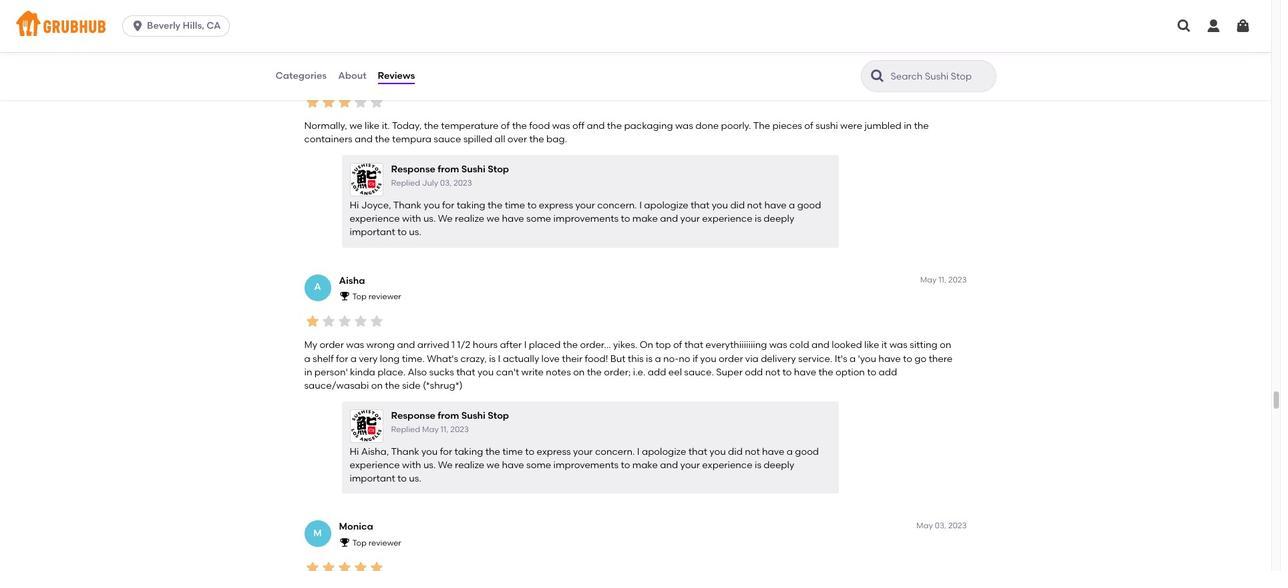 Task type: vqa. For each thing, say whether or not it's contained in the screenshot.
"//"
no



Task type: describe. For each thing, give the bounding box(es) containing it.
trophy icon image for monica
[[339, 537, 350, 548]]

reviewer for aisha
[[368, 292, 401, 301]]

there
[[929, 353, 953, 364]]

pieces
[[772, 120, 802, 132]]

the down it.
[[375, 134, 390, 145]]

about button
[[337, 52, 367, 100]]

eel
[[668, 367, 682, 378]]

top
[[656, 340, 671, 351]]

was up bag.
[[552, 120, 570, 132]]

side
[[402, 380, 421, 392]]

svg image inside beverly hills, ca button
[[131, 19, 144, 33]]

joyce,
[[361, 199, 391, 211]]

crazy,
[[460, 353, 487, 364]]

my
[[304, 340, 317, 351]]

0 horizontal spatial order
[[320, 340, 344, 351]]

place.
[[377, 367, 406, 378]]

option
[[836, 367, 865, 378]]

that inside hi aisha, thank you for taking the time to express your concern.  i apologize that you did not have a good experience with us.  we realize we have some improvements to make and your experience is deeply important to us.
[[688, 446, 707, 457]]

taking for aisha,
[[454, 446, 483, 457]]

what's
[[427, 353, 458, 364]]

this
[[628, 353, 644, 364]]

the
[[753, 120, 770, 132]]

off
[[572, 120, 585, 132]]

beverly hills, ca
[[147, 20, 221, 31]]

delivery
[[761, 353, 796, 364]]

j
[[315, 62, 321, 73]]

today,
[[392, 120, 422, 132]]

top for aisha
[[352, 292, 367, 301]]

i.e.
[[633, 367, 646, 378]]

kinda
[[350, 367, 375, 378]]

joyce
[[339, 56, 367, 67]]

response from sushi stop replied may 11, 2023
[[391, 410, 509, 434]]

on
[[640, 340, 653, 351]]

trophy icon image for joyce
[[339, 71, 350, 82]]

important for hi joyce, thank you for taking the time to express your concern.  i apologize that you did not have a good experience with us.  we realize we have some improvements to make and your experience is deeply important to us.
[[350, 227, 395, 238]]

i inside hi joyce, thank you for taking the time to express your concern.  i apologize that you did not have a good experience with us.  we realize we have some improvements to make and your experience is deeply important to us.
[[639, 199, 642, 211]]

response from sushi stop replied july 03, 2023
[[391, 163, 509, 188]]

express for off
[[539, 199, 573, 211]]

hi for hi aisha, thank you for taking the time to express your concern.  i apologize that you did not have a good experience with us.  we realize we have some improvements to make and your experience is deeply important to us.
[[350, 446, 359, 457]]

but
[[610, 353, 626, 364]]

the up over on the top
[[512, 120, 527, 132]]

the right jumbled
[[914, 120, 929, 132]]

in inside my order was wrong and arrived 1 1/2 hours after i placed the order... yikes. on top of that everythiiiiiiing was cold and looked like it was sitting on a shelf for a very long time.  what's crazy, is i actually love their food!  but this is a no-no if you order via delivery service.  it's a 'you have to go there in person' kinda place.    also sucks that you can't write notes on the order; i.e. add eel sauce.  super odd not to have the option to add sauce/wasabi on the side (*shrug*)
[[304, 367, 312, 378]]

done
[[695, 120, 719, 132]]

was up very
[[346, 340, 364, 351]]

categories
[[276, 70, 327, 81]]

sushi stop logo image for joyce,
[[351, 164, 381, 195]]

hours
[[473, 340, 498, 351]]

jumbled
[[865, 120, 902, 132]]

apologize for on
[[642, 446, 686, 457]]

1 add from the left
[[648, 367, 666, 378]]

order;
[[604, 367, 631, 378]]

aisha
[[339, 275, 365, 286]]

thank for aisha,
[[391, 446, 419, 457]]

love
[[541, 353, 560, 364]]

m
[[313, 528, 322, 539]]

response for joyce,
[[391, 163, 435, 175]]

2023 inside response from sushi stop replied july 03, 2023
[[454, 178, 472, 188]]

about
[[338, 70, 366, 81]]

yikes.
[[613, 340, 637, 351]]

go
[[915, 353, 927, 364]]

2023 for joyce
[[948, 56, 967, 65]]

a inside hi aisha, thank you for taking the time to express your concern.  i apologize that you did not have a good experience with us.  we realize we have some improvements to make and your experience is deeply important to us.
[[787, 446, 793, 457]]

taking for joyce,
[[457, 199, 485, 211]]

ca
[[207, 20, 221, 31]]

sauce
[[434, 134, 461, 145]]

'you
[[858, 353, 876, 364]]

improvements for and
[[553, 213, 619, 224]]

is inside hi joyce, thank you for taking the time to express your concern.  i apologize that you did not have a good experience with us.  we realize we have some improvements to make and your experience is deeply important to us.
[[755, 213, 761, 224]]

actually
[[503, 353, 539, 364]]

all
[[495, 134, 505, 145]]

wrong
[[366, 340, 395, 351]]

normally,
[[304, 120, 347, 132]]

the inside hi aisha, thank you for taking the time to express your concern.  i apologize that you did not have a good experience with us.  we realize we have some improvements to make and your experience is deeply important to us.
[[485, 446, 500, 457]]

hi joyce, thank you for taking the time to express your concern.  i apologize that you did not have a good experience with us.  we realize we have some improvements to make and your experience is deeply important to us.
[[350, 199, 821, 238]]

with for aisha,
[[402, 459, 421, 471]]

arrived
[[417, 340, 449, 351]]

02,
[[935, 56, 946, 65]]

2023 for monica
[[948, 521, 967, 531]]

good for hi joyce, thank you for taking the time to express your concern.  i apologize that you did not have a good experience with us.  we realize we have some improvements to make and your experience is deeply important to us.
[[797, 199, 821, 211]]

it's
[[835, 353, 847, 364]]

we for aisha,
[[438, 459, 453, 471]]

make for yikes.
[[632, 459, 658, 471]]

jul
[[921, 56, 933, 65]]

was up delivery
[[769, 340, 787, 351]]

the left packaging
[[607, 120, 622, 132]]

did for hi joyce, thank you for taking the time to express your concern.  i apologize that you did not have a good experience with us.  we realize we have some improvements to make and your experience is deeply important to us.
[[730, 199, 745, 211]]

make for packaging
[[632, 213, 658, 224]]

hi for hi joyce, thank you for taking the time to express your concern.  i apologize that you did not have a good experience with us.  we realize we have some improvements to make and your experience is deeply important to us.
[[350, 199, 359, 211]]

beverly
[[147, 20, 180, 31]]

looked
[[832, 340, 862, 351]]

also
[[408, 367, 427, 378]]

the down food
[[529, 134, 544, 145]]

it.
[[382, 120, 390, 132]]

we for joyce,
[[438, 213, 453, 224]]

may 11, 2023
[[920, 275, 967, 284]]

concern. for order...
[[595, 446, 635, 457]]

time for hours
[[502, 446, 523, 457]]

1 horizontal spatial 03,
[[935, 521, 946, 531]]

trophy icon image for aisha
[[339, 290, 350, 301]]

after
[[500, 340, 522, 351]]

food!
[[585, 353, 608, 364]]

aisha,
[[361, 446, 389, 457]]

improvements for the
[[553, 459, 619, 471]]

may inside response from sushi stop replied may 11, 2023
[[422, 425, 439, 434]]

their
[[562, 353, 583, 364]]

not for pieces
[[747, 199, 762, 211]]

may 03, 2023
[[916, 521, 967, 531]]

2 add from the left
[[879, 367, 897, 378]]

apologize for was
[[644, 199, 688, 211]]

placed
[[529, 340, 561, 351]]

stop for the
[[488, 163, 509, 175]]

cold
[[790, 340, 809, 351]]

2023 for aisha
[[948, 275, 967, 284]]

replied for joyce,
[[391, 178, 420, 188]]

packaging
[[624, 120, 673, 132]]

we inside normally, we like it. today, the temperature of the food was off and the packaging was done poorly. the pieces of sushi were jumbled in the containers and the tempura sauce spilled all over the bag.
[[349, 120, 362, 132]]

2 vertical spatial on
[[371, 380, 383, 392]]

reviews
[[378, 70, 415, 81]]

tempura
[[392, 134, 431, 145]]

sauce/wasabi
[[304, 380, 369, 392]]

monica
[[339, 521, 373, 533]]

thank for joyce,
[[393, 199, 421, 211]]

top reviewer for joyce
[[352, 73, 401, 82]]

via
[[745, 353, 759, 364]]

good for hi aisha, thank you for taking the time to express your concern.  i apologize that you did not have a good experience with us.  we realize we have some improvements to make and your experience is deeply important to us.
[[795, 446, 819, 457]]

person'
[[314, 367, 348, 378]]

poorly.
[[721, 120, 751, 132]]

a
[[314, 281, 321, 293]]

hi aisha, thank you for taking the time to express your concern.  i apologize that you did not have a good experience with us.  we realize we have some improvements to make and your experience is deeply important to us.
[[350, 446, 819, 484]]

hills,
[[183, 20, 204, 31]]



Task type: locate. For each thing, give the bounding box(es) containing it.
1 vertical spatial like
[[864, 340, 879, 351]]

trophy icon image down the aisha
[[339, 290, 350, 301]]

long
[[380, 353, 400, 364]]

deeply inside hi joyce, thank you for taking the time to express your concern.  i apologize that you did not have a good experience with us.  we realize we have some improvements to make and your experience is deeply important to us.
[[764, 213, 794, 224]]

and inside hi joyce, thank you for taking the time to express your concern.  i apologize that you did not have a good experience with us.  we realize we have some improvements to make and your experience is deeply important to us.
[[660, 213, 678, 224]]

svg image
[[1176, 18, 1192, 34], [1206, 18, 1222, 34], [131, 19, 144, 33]]

apologize
[[644, 199, 688, 211], [642, 446, 686, 457]]

on down "kinda"
[[371, 380, 383, 392]]

realize down response from sushi stop replied july 03, 2023
[[455, 213, 484, 224]]

top reviewer for monica
[[352, 538, 401, 548]]

0 horizontal spatial add
[[648, 367, 666, 378]]

1 vertical spatial from
[[438, 410, 459, 421]]

2 stop from the top
[[488, 410, 509, 421]]

0 horizontal spatial in
[[304, 367, 312, 378]]

write
[[521, 367, 544, 378]]

your
[[575, 199, 595, 211], [680, 213, 700, 224], [573, 446, 593, 457], [680, 459, 700, 471]]

2 we from the top
[[438, 459, 453, 471]]

2 vertical spatial reviewer
[[368, 538, 401, 548]]

1 vertical spatial improvements
[[553, 459, 619, 471]]

trophy icon image down joyce
[[339, 71, 350, 82]]

1 top reviewer from the top
[[352, 73, 401, 82]]

1/2
[[457, 340, 470, 351]]

2 important from the top
[[350, 473, 395, 484]]

with for joyce,
[[402, 213, 421, 224]]

0 horizontal spatial svg image
[[131, 19, 144, 33]]

0 vertical spatial improvements
[[553, 213, 619, 224]]

add down it
[[879, 367, 897, 378]]

jul 02, 2023
[[921, 56, 967, 65]]

not for everythiiiiiiing
[[745, 446, 760, 457]]

1 horizontal spatial in
[[904, 120, 912, 132]]

is
[[755, 213, 761, 224], [489, 353, 496, 364], [646, 353, 653, 364], [755, 459, 761, 471]]

we left it.
[[349, 120, 362, 132]]

we inside hi joyce, thank you for taking the time to express your concern.  i apologize that you did not have a good experience with us.  we realize we have some improvements to make and your experience is deeply important to us.
[[438, 213, 453, 224]]

top reviewer down joyce
[[352, 73, 401, 82]]

we for arrived
[[487, 459, 500, 471]]

like left it
[[864, 340, 879, 351]]

2 vertical spatial trophy icon image
[[339, 537, 350, 548]]

not
[[747, 199, 762, 211], [765, 367, 780, 378], [745, 446, 760, 457]]

1 vertical spatial sushi
[[461, 410, 485, 421]]

0 vertical spatial taking
[[457, 199, 485, 211]]

i inside hi aisha, thank you for taking the time to express your concern.  i apologize that you did not have a good experience with us.  we realize we have some improvements to make and your experience is deeply important to us.
[[637, 446, 640, 457]]

sauce.
[[684, 367, 714, 378]]

2 vertical spatial top
[[352, 538, 367, 548]]

hi left joyce,
[[350, 199, 359, 211]]

sushi stop logo image up aisha,
[[351, 410, 381, 442]]

like inside my order was wrong and arrived 1 1/2 hours after i placed the order... yikes. on top of that everythiiiiiiing was cold and looked like it was sitting on a shelf for a very long time.  what's crazy, is i actually love their food!  but this is a no-no if you order via delivery service.  it's a 'you have to go there in person' kinda place.    also sucks that you can't write notes on the order; i.e. add eel sauce.  super odd not to have the option to add sauce/wasabi on the side (*shrug*)
[[864, 340, 879, 351]]

deeply inside hi aisha, thank you for taking the time to express your concern.  i apologize that you did not have a good experience with us.  we realize we have some improvements to make and your experience is deeply important to us.
[[764, 459, 794, 471]]

0 vertical spatial top
[[352, 73, 367, 82]]

2 top reviewer from the top
[[352, 292, 401, 301]]

sushi down spilled
[[461, 163, 485, 175]]

us.
[[423, 213, 436, 224], [409, 227, 421, 238], [423, 459, 436, 471], [409, 473, 421, 484]]

hi inside hi joyce, thank you for taking the time to express your concern.  i apologize that you did not have a good experience with us.  we realize we have some improvements to make and your experience is deeply important to us.
[[350, 199, 359, 211]]

normally, we like it. today, the temperature of the food was off and the packaging was done poorly. the pieces of sushi were jumbled in the containers and the tempura sauce spilled all over the bag.
[[304, 120, 929, 145]]

1 vertical spatial not
[[765, 367, 780, 378]]

realize down response from sushi stop replied may 11, 2023
[[455, 459, 484, 471]]

important down aisha,
[[350, 473, 395, 484]]

1 deeply from the top
[[764, 213, 794, 224]]

1 vertical spatial 11,
[[441, 425, 448, 434]]

reviewer right about button
[[368, 73, 401, 82]]

0 vertical spatial order
[[320, 340, 344, 351]]

thank right joyce,
[[393, 199, 421, 211]]

1 sushi from the top
[[461, 163, 485, 175]]

realize inside hi joyce, thank you for taking the time to express your concern.  i apologize that you did not have a good experience with us.  we realize we have some improvements to make and your experience is deeply important to us.
[[455, 213, 484, 224]]

1 vertical spatial may
[[422, 425, 439, 434]]

2 vertical spatial may
[[916, 521, 933, 531]]

order...
[[580, 340, 611, 351]]

sucks
[[429, 367, 454, 378]]

we
[[349, 120, 362, 132], [487, 213, 500, 224], [487, 459, 500, 471]]

not inside my order was wrong and arrived 1 1/2 hours after i placed the order... yikes. on top of that everythiiiiiiing was cold and looked like it was sitting on a shelf for a very long time.  what's crazy, is i actually love their food!  but this is a no-no if you order via delivery service.  it's a 'you have to go there in person' kinda place.    also sucks that you can't write notes on the order; i.e. add eel sauce.  super odd not to have the option to add sauce/wasabi on the side (*shrug*)
[[765, 367, 780, 378]]

1 vertical spatial time
[[502, 446, 523, 457]]

improvements
[[553, 213, 619, 224], [553, 459, 619, 471]]

over
[[508, 134, 527, 145]]

with inside hi aisha, thank you for taking the time to express your concern.  i apologize that you did not have a good experience with us.  we realize we have some improvements to make and your experience is deeply important to us.
[[402, 459, 421, 471]]

concern. for the
[[597, 199, 637, 211]]

reviewer down monica
[[368, 538, 401, 548]]

1 vertical spatial important
[[350, 473, 395, 484]]

for for sauce
[[442, 199, 454, 211]]

improvements inside hi aisha, thank you for taking the time to express your concern.  i apologize that you did not have a good experience with us.  we realize we have some improvements to make and your experience is deeply important to us.
[[553, 459, 619, 471]]

1 make from the top
[[632, 213, 658, 224]]

1 vertical spatial replied
[[391, 425, 420, 434]]

sushi down (*shrug*)
[[461, 410, 485, 421]]

1 vertical spatial some
[[526, 459, 551, 471]]

0 vertical spatial sushi
[[461, 163, 485, 175]]

important down joyce,
[[350, 227, 395, 238]]

top for monica
[[352, 538, 367, 548]]

the down service.
[[819, 367, 833, 378]]

time inside hi aisha, thank you for taking the time to express your concern.  i apologize that you did not have a good experience with us.  we realize we have some improvements to make and your experience is deeply important to us.
[[502, 446, 523, 457]]

and
[[587, 120, 605, 132], [355, 134, 373, 145], [660, 213, 678, 224], [397, 340, 415, 351], [812, 340, 830, 351], [660, 459, 678, 471]]

sushi inside response from sushi stop replied july 03, 2023
[[461, 163, 485, 175]]

important inside hi joyce, thank you for taking the time to express your concern.  i apologize that you did not have a good experience with us.  we realize we have some improvements to make and your experience is deeply important to us.
[[350, 227, 395, 238]]

sushi for of
[[461, 163, 485, 175]]

1 vertical spatial on
[[573, 367, 585, 378]]

1 with from the top
[[402, 213, 421, 224]]

0 vertical spatial reviewer
[[368, 73, 401, 82]]

stop down "can't" at the bottom left
[[488, 410, 509, 421]]

make inside hi aisha, thank you for taking the time to express your concern.  i apologize that you did not have a good experience with us.  we realize we have some improvements to make and your experience is deeply important to us.
[[632, 459, 658, 471]]

1 hi from the top
[[350, 199, 359, 211]]

express for placed
[[537, 446, 571, 457]]

0 vertical spatial 11,
[[939, 275, 946, 284]]

for inside my order was wrong and arrived 1 1/2 hours after i placed the order... yikes. on top of that everythiiiiiiing was cold and looked like it was sitting on a shelf for a very long time.  what's crazy, is i actually love their food!  but this is a no-no if you order via delivery service.  it's a 'you have to go there in person' kinda place.    also sucks that you can't write notes on the order; i.e. add eel sauce.  super odd not to have the option to add sauce/wasabi on the side (*shrug*)
[[336, 353, 348, 364]]

like inside normally, we like it. today, the temperature of the food was off and the packaging was done poorly. the pieces of sushi were jumbled in the containers and the tempura sauce spilled all over the bag.
[[365, 120, 380, 132]]

top down the aisha
[[352, 292, 367, 301]]

0 vertical spatial express
[[539, 199, 573, 211]]

the up their
[[563, 340, 578, 351]]

sushi stop logo image up joyce,
[[351, 164, 381, 195]]

2 with from the top
[[402, 459, 421, 471]]

a inside hi joyce, thank you for taking the time to express your concern.  i apologize that you did not have a good experience with us.  we realize we have some improvements to make and your experience is deeply important to us.
[[789, 199, 795, 211]]

food
[[529, 120, 550, 132]]

1 vertical spatial order
[[719, 353, 743, 364]]

star icon image
[[304, 94, 320, 110], [320, 94, 336, 110], [336, 94, 352, 110], [352, 94, 368, 110], [368, 94, 384, 110], [304, 313, 320, 329], [320, 313, 336, 329], [336, 313, 352, 329], [352, 313, 368, 329], [368, 313, 384, 329], [304, 560, 320, 571], [320, 560, 336, 571], [336, 560, 352, 571], [352, 560, 368, 571], [368, 560, 384, 571]]

1 vertical spatial reviewer
[[368, 292, 401, 301]]

important
[[350, 227, 395, 238], [350, 473, 395, 484]]

stop down all at the left top of the page
[[488, 163, 509, 175]]

notes
[[546, 367, 571, 378]]

Search Sushi Stop search field
[[889, 70, 992, 83]]

replied left july
[[391, 178, 420, 188]]

the down food!
[[587, 367, 602, 378]]

response for aisha,
[[391, 410, 435, 421]]

11, inside response from sushi stop replied may 11, 2023
[[441, 425, 448, 434]]

and inside hi aisha, thank you for taking the time to express your concern.  i apologize that you did not have a good experience with us.  we realize we have some improvements to make and your experience is deeply important to us.
[[660, 459, 678, 471]]

did inside hi joyce, thank you for taking the time to express your concern.  i apologize that you did not have a good experience with us.  we realize we have some improvements to make and your experience is deeply important to us.
[[730, 199, 745, 211]]

did inside hi aisha, thank you for taking the time to express your concern.  i apologize that you did not have a good experience with us.  we realize we have some improvements to make and your experience is deeply important to us.
[[728, 446, 743, 457]]

of inside my order was wrong and arrived 1 1/2 hours after i placed the order... yikes. on top of that everythiiiiiiing was cold and looked like it was sitting on a shelf for a very long time.  what's crazy, is i actually love their food!  but this is a no-no if you order via delivery service.  it's a 'you have to go there in person' kinda place.    also sucks that you can't write notes on the order; i.e. add eel sauce.  super odd not to have the option to add sauce/wasabi on the side (*shrug*)
[[673, 340, 682, 351]]

of left sushi
[[804, 120, 813, 132]]

sushi inside response from sushi stop replied may 11, 2023
[[461, 410, 485, 421]]

1 vertical spatial response
[[391, 410, 435, 421]]

1 stop from the top
[[488, 163, 509, 175]]

1 vertical spatial we
[[487, 213, 500, 224]]

thank right aisha,
[[391, 446, 419, 457]]

1 reviewer from the top
[[368, 73, 401, 82]]

containers
[[304, 134, 352, 145]]

1 improvements from the top
[[553, 213, 619, 224]]

sushi stop logo image for aisha,
[[351, 410, 381, 442]]

may for monica
[[916, 521, 933, 531]]

reviewer for joyce
[[368, 73, 401, 82]]

1 horizontal spatial of
[[673, 340, 682, 351]]

0 vertical spatial 03,
[[440, 178, 452, 188]]

order
[[320, 340, 344, 351], [719, 353, 743, 364]]

2 trophy icon image from the top
[[339, 290, 350, 301]]

response up july
[[391, 163, 435, 175]]

0 vertical spatial apologize
[[644, 199, 688, 211]]

very
[[359, 353, 378, 364]]

if
[[693, 353, 698, 364]]

not inside hi joyce, thank you for taking the time to express your concern.  i apologize that you did not have a good experience with us.  we realize we have some improvements to make and your experience is deeply important to us.
[[747, 199, 762, 211]]

of up all at the left top of the page
[[501, 120, 510, 132]]

hi left aisha,
[[350, 446, 359, 457]]

make
[[632, 213, 658, 224], [632, 459, 658, 471]]

time for the
[[505, 199, 525, 211]]

from up july
[[438, 163, 459, 175]]

time inside hi joyce, thank you for taking the time to express your concern.  i apologize that you did not have a good experience with us.  we realize we have some improvements to make and your experience is deeply important to us.
[[505, 199, 525, 211]]

reviewer for monica
[[368, 538, 401, 548]]

the down "place."
[[385, 380, 400, 392]]

hi
[[350, 199, 359, 211], [350, 446, 359, 457]]

2 top from the top
[[352, 292, 367, 301]]

2 horizontal spatial on
[[940, 340, 951, 351]]

trophy icon image down monica
[[339, 537, 350, 548]]

time.
[[402, 353, 425, 364]]

1 vertical spatial apologize
[[642, 446, 686, 457]]

top reviewer down the aisha
[[352, 292, 401, 301]]

stop
[[488, 163, 509, 175], [488, 410, 509, 421]]

realize for aisha,
[[455, 459, 484, 471]]

0 horizontal spatial of
[[501, 120, 510, 132]]

we for the
[[487, 213, 500, 224]]

with inside hi joyce, thank you for taking the time to express your concern.  i apologize that you did not have a good experience with us.  we realize we have some improvements to make and your experience is deeply important to us.
[[402, 213, 421, 224]]

1 vertical spatial with
[[402, 459, 421, 471]]

1 vertical spatial 03,
[[935, 521, 946, 531]]

concern. inside hi aisha, thank you for taking the time to express your concern.  i apologize that you did not have a good experience with us.  we realize we have some improvements to make and your experience is deeply important to us.
[[595, 446, 635, 457]]

1 vertical spatial realize
[[455, 459, 484, 471]]

1 sushi stop logo image from the top
[[351, 164, 381, 195]]

we inside hi joyce, thank you for taking the time to express your concern.  i apologize that you did not have a good experience with us.  we realize we have some improvements to make and your experience is deeply important to us.
[[487, 213, 500, 224]]

0 vertical spatial good
[[797, 199, 821, 211]]

1 important from the top
[[350, 227, 395, 238]]

0 vertical spatial thank
[[393, 199, 421, 211]]

categories button
[[275, 52, 327, 100]]

from inside response from sushi stop replied may 11, 2023
[[438, 410, 459, 421]]

2 hi from the top
[[350, 446, 359, 457]]

taking inside hi aisha, thank you for taking the time to express your concern.  i apologize that you did not have a good experience with us.  we realize we have some improvements to make and your experience is deeply important to us.
[[454, 446, 483, 457]]

1 vertical spatial we
[[438, 459, 453, 471]]

3 trophy icon image from the top
[[339, 537, 350, 548]]

0 vertical spatial did
[[730, 199, 745, 211]]

1 vertical spatial in
[[304, 367, 312, 378]]

1 vertical spatial stop
[[488, 410, 509, 421]]

my order was wrong and arrived 1 1/2 hours after i placed the order... yikes. on top of that everythiiiiiiing was cold and looked like it was sitting on a shelf for a very long time.  what's crazy, is i actually love their food!  but this is a no-no if you order via delivery service.  it's a 'you have to go there in person' kinda place.    also sucks that you can't write notes on the order; i.e. add eel sauce.  super odd not to have the option to add sauce/wasabi on the side (*shrug*)
[[304, 340, 953, 392]]

0 vertical spatial sushi stop logo image
[[351, 164, 381, 195]]

1 vertical spatial express
[[537, 446, 571, 457]]

reviewer
[[368, 73, 401, 82], [368, 292, 401, 301], [368, 538, 401, 548]]

in left person'
[[304, 367, 312, 378]]

concern.
[[597, 199, 637, 211], [595, 446, 635, 457]]

top reviewer
[[352, 73, 401, 82], [352, 292, 401, 301], [352, 538, 401, 548]]

1 horizontal spatial order
[[719, 353, 743, 364]]

from for 1
[[438, 410, 459, 421]]

we inside hi aisha, thank you for taking the time to express your concern.  i apologize that you did not have a good experience with us.  we realize we have some improvements to make and your experience is deeply important to us.
[[487, 459, 500, 471]]

from for temperature
[[438, 163, 459, 175]]

for up person'
[[336, 353, 348, 364]]

super
[[716, 367, 743, 378]]

apologize inside hi aisha, thank you for taking the time to express your concern.  i apologize that you did not have a good experience with us.  we realize we have some improvements to make and your experience is deeply important to us.
[[642, 446, 686, 457]]

with down response from sushi stop replied may 11, 2023
[[402, 459, 421, 471]]

shelf
[[313, 353, 334, 364]]

that inside hi joyce, thank you for taking the time to express your concern.  i apologize that you did not have a good experience with us.  we realize we have some improvements to make and your experience is deeply important to us.
[[691, 199, 710, 211]]

1 trophy icon image from the top
[[339, 71, 350, 82]]

1 vertical spatial did
[[728, 446, 743, 457]]

stop for hours
[[488, 410, 509, 421]]

2 from from the top
[[438, 410, 459, 421]]

1 horizontal spatial svg image
[[1176, 18, 1192, 34]]

svg image
[[1235, 18, 1251, 34]]

everythiiiiiiing
[[706, 340, 767, 351]]

2 improvements from the top
[[553, 459, 619, 471]]

0 vertical spatial we
[[438, 213, 453, 224]]

of
[[501, 120, 510, 132], [804, 120, 813, 132], [673, 340, 682, 351]]

realize inside hi aisha, thank you for taking the time to express your concern.  i apologize that you did not have a good experience with us.  we realize we have some improvements to make and your experience is deeply important to us.
[[455, 459, 484, 471]]

important inside hi aisha, thank you for taking the time to express your concern.  i apologize that you did not have a good experience with us.  we realize we have some improvements to make and your experience is deeply important to us.
[[350, 473, 395, 484]]

sushi
[[816, 120, 838, 132]]

did for hi aisha, thank you for taking the time to express your concern.  i apologize that you did not have a good experience with us.  we realize we have some improvements to make and your experience is deeply important to us.
[[728, 446, 743, 457]]

2 vertical spatial not
[[745, 446, 760, 457]]

0 vertical spatial with
[[402, 213, 421, 224]]

like left it.
[[365, 120, 380, 132]]

for down response from sushi stop replied may 11, 2023
[[440, 446, 452, 457]]

july
[[422, 178, 438, 188]]

no-
[[663, 353, 679, 364]]

from inside response from sushi stop replied july 03, 2023
[[438, 163, 459, 175]]

we down response from sushi stop replied may 11, 2023
[[438, 459, 453, 471]]

the up sauce
[[424, 120, 439, 132]]

for for shelf
[[440, 446, 452, 457]]

2 horizontal spatial of
[[804, 120, 813, 132]]

2 vertical spatial top reviewer
[[352, 538, 401, 548]]

1 response from the top
[[391, 163, 435, 175]]

1 realize from the top
[[455, 213, 484, 224]]

can't
[[496, 367, 519, 378]]

reviews button
[[377, 52, 416, 100]]

some inside hi aisha, thank you for taking the time to express your concern.  i apologize that you did not have a good experience with us.  we realize we have some improvements to make and your experience is deeply important to us.
[[526, 459, 551, 471]]

we down july
[[438, 213, 453, 224]]

top reviewer down monica
[[352, 538, 401, 548]]

realize for joyce,
[[455, 213, 484, 224]]

2 horizontal spatial svg image
[[1206, 18, 1222, 34]]

order up 'shelf'
[[320, 340, 344, 351]]

0 horizontal spatial 11,
[[441, 425, 448, 434]]

1 vertical spatial taking
[[454, 446, 483, 457]]

2 reviewer from the top
[[368, 292, 401, 301]]

reviewer up wrong
[[368, 292, 401, 301]]

0 vertical spatial time
[[505, 199, 525, 211]]

03, inside response from sushi stop replied july 03, 2023
[[440, 178, 452, 188]]

bag.
[[546, 134, 567, 145]]

stop inside response from sushi stop replied july 03, 2023
[[488, 163, 509, 175]]

2 replied from the top
[[391, 425, 420, 434]]

for inside hi aisha, thank you for taking the time to express your concern.  i apologize that you did not have a good experience with us.  we realize we have some improvements to make and your experience is deeply important to us.
[[440, 446, 452, 457]]

2 realize from the top
[[455, 459, 484, 471]]

0 vertical spatial make
[[632, 213, 658, 224]]

0 vertical spatial trophy icon image
[[339, 71, 350, 82]]

important for hi aisha, thank you for taking the time to express your concern.  i apologize that you did not have a good experience with us.  we realize we have some improvements to make and your experience is deeply important to us.
[[350, 473, 395, 484]]

stop inside response from sushi stop replied may 11, 2023
[[488, 410, 509, 421]]

some for i
[[526, 459, 551, 471]]

for down response from sushi stop replied july 03, 2023
[[442, 199, 454, 211]]

the down response from sushi stop replied july 03, 2023
[[488, 199, 502, 211]]

add right i.e.
[[648, 367, 666, 378]]

1 vertical spatial concern.
[[595, 446, 635, 457]]

1 some from the top
[[526, 213, 551, 224]]

1 vertical spatial sushi stop logo image
[[351, 410, 381, 442]]

deeply for hi aisha, thank you for taking the time to express your concern.  i apologize that you did not have a good experience with us.  we realize we have some improvements to make and your experience is deeply important to us.
[[764, 459, 794, 471]]

odd
[[745, 367, 763, 378]]

top reviewer for aisha
[[352, 292, 401, 301]]

03,
[[440, 178, 452, 188], [935, 521, 946, 531]]

2023
[[948, 56, 967, 65], [454, 178, 472, 188], [948, 275, 967, 284], [450, 425, 469, 434], [948, 521, 967, 531]]

0 vertical spatial concern.
[[597, 199, 637, 211]]

0 vertical spatial on
[[940, 340, 951, 351]]

1 we from the top
[[438, 213, 453, 224]]

1 horizontal spatial add
[[879, 367, 897, 378]]

(*shrug*)
[[423, 380, 463, 392]]

taking down response from sushi stop replied july 03, 2023
[[457, 199, 485, 211]]

1 vertical spatial make
[[632, 459, 658, 471]]

response inside response from sushi stop replied july 03, 2023
[[391, 163, 435, 175]]

deeply for hi joyce, thank you for taking the time to express your concern.  i apologize that you did not have a good experience with us.  we realize we have some improvements to make and your experience is deeply important to us.
[[764, 213, 794, 224]]

top for joyce
[[352, 73, 367, 82]]

deeply
[[764, 213, 794, 224], [764, 459, 794, 471]]

search icon image
[[869, 68, 885, 84]]

0 vertical spatial top reviewer
[[352, 73, 401, 82]]

main navigation navigation
[[0, 0, 1271, 52]]

0 vertical spatial deeply
[[764, 213, 794, 224]]

1 vertical spatial trophy icon image
[[339, 290, 350, 301]]

1 vertical spatial good
[[795, 446, 819, 457]]

0 vertical spatial for
[[442, 199, 454, 211]]

top down joyce
[[352, 73, 367, 82]]

is inside hi aisha, thank you for taking the time to express your concern.  i apologize that you did not have a good experience with us.  we realize we have some improvements to make and your experience is deeply important to us.
[[755, 459, 761, 471]]

1 vertical spatial top
[[352, 292, 367, 301]]

1 horizontal spatial like
[[864, 340, 879, 351]]

2 make from the top
[[632, 459, 658, 471]]

some inside hi joyce, thank you for taking the time to express your concern.  i apologize that you did not have a good experience with us.  we realize we have some improvements to make and your experience is deeply important to us.
[[526, 213, 551, 224]]

spilled
[[463, 134, 492, 145]]

0 vertical spatial we
[[349, 120, 362, 132]]

was left done
[[675, 120, 693, 132]]

concern. inside hi joyce, thank you for taking the time to express your concern.  i apologize that you did not have a good experience with us.  we realize we have some improvements to make and your experience is deeply important to us.
[[597, 199, 637, 211]]

service.
[[798, 353, 833, 364]]

in right jumbled
[[904, 120, 912, 132]]

0 vertical spatial some
[[526, 213, 551, 224]]

on up the there
[[940, 340, 951, 351]]

2 vertical spatial for
[[440, 446, 452, 457]]

was
[[552, 120, 570, 132], [675, 120, 693, 132], [346, 340, 364, 351], [769, 340, 787, 351], [890, 340, 908, 351]]

for inside hi joyce, thank you for taking the time to express your concern.  i apologize that you did not have a good experience with us.  we realize we have some improvements to make and your experience is deeply important to us.
[[442, 199, 454, 211]]

thank inside hi aisha, thank you for taking the time to express your concern.  i apologize that you did not have a good experience with us.  we realize we have some improvements to make and your experience is deeply important to us.
[[391, 446, 419, 457]]

2 sushi stop logo image from the top
[[351, 410, 381, 442]]

from down (*shrug*)
[[438, 410, 459, 421]]

of right top
[[673, 340, 682, 351]]

0 horizontal spatial like
[[365, 120, 380, 132]]

2023 inside response from sushi stop replied may 11, 2023
[[450, 425, 469, 434]]

the inside hi joyce, thank you for taking the time to express your concern.  i apologize that you did not have a good experience with us.  we realize we have some improvements to make and your experience is deeply important to us.
[[488, 199, 502, 211]]

taking
[[457, 199, 485, 211], [454, 446, 483, 457]]

3 top reviewer from the top
[[352, 538, 401, 548]]

1 vertical spatial thank
[[391, 446, 419, 457]]

were
[[840, 120, 862, 132]]

0 vertical spatial may
[[920, 275, 937, 284]]

on down their
[[573, 367, 585, 378]]

0 vertical spatial important
[[350, 227, 395, 238]]

improvements inside hi joyce, thank you for taking the time to express your concern.  i apologize that you did not have a good experience with us.  we realize we have some improvements to make and your experience is deeply important to us.
[[553, 213, 619, 224]]

may for aisha
[[920, 275, 937, 284]]

1 vertical spatial hi
[[350, 446, 359, 457]]

good inside hi aisha, thank you for taking the time to express your concern.  i apologize that you did not have a good experience with us.  we realize we have some improvements to make and your experience is deeply important to us.
[[795, 446, 819, 457]]

1 horizontal spatial 11,
[[939, 275, 946, 284]]

experience
[[350, 213, 400, 224], [702, 213, 753, 224], [350, 459, 400, 471], [702, 459, 753, 471]]

taking down response from sushi stop replied may 11, 2023
[[454, 446, 483, 457]]

1 from from the top
[[438, 163, 459, 175]]

not inside hi aisha, thank you for taking the time to express your concern.  i apologize that you did not have a good experience with us.  we realize we have some improvements to make and your experience is deeply important to us.
[[745, 446, 760, 457]]

0 horizontal spatial 03,
[[440, 178, 452, 188]]

0 vertical spatial realize
[[455, 213, 484, 224]]

sushi for 1/2
[[461, 410, 485, 421]]

sushi stop logo image
[[351, 164, 381, 195], [351, 410, 381, 442]]

0 vertical spatial stop
[[488, 163, 509, 175]]

top
[[352, 73, 367, 82], [352, 292, 367, 301], [352, 538, 367, 548]]

replied inside response from sushi stop replied july 03, 2023
[[391, 178, 420, 188]]

apologize inside hi joyce, thank you for taking the time to express your concern.  i apologize that you did not have a good experience with us.  we realize we have some improvements to make and your experience is deeply important to us.
[[644, 199, 688, 211]]

may
[[920, 275, 937, 284], [422, 425, 439, 434], [916, 521, 933, 531]]

1 vertical spatial top reviewer
[[352, 292, 401, 301]]

replied inside response from sushi stop replied may 11, 2023
[[391, 425, 420, 434]]

order up super
[[719, 353, 743, 364]]

trophy icon image
[[339, 71, 350, 82], [339, 290, 350, 301], [339, 537, 350, 548]]

1 replied from the top
[[391, 178, 420, 188]]

with down response from sushi stop replied july 03, 2023
[[402, 213, 421, 224]]

we down response from sushi stop replied may 11, 2023
[[487, 459, 500, 471]]

response down side
[[391, 410, 435, 421]]

1 top from the top
[[352, 73, 367, 82]]

no
[[679, 353, 690, 364]]

0 vertical spatial response
[[391, 163, 435, 175]]

some for was
[[526, 213, 551, 224]]

top down monica
[[352, 538, 367, 548]]

make inside hi joyce, thank you for taking the time to express your concern.  i apologize that you did not have a good experience with us.  we realize we have some improvements to make and your experience is deeply important to us.
[[632, 213, 658, 224]]

was right it
[[890, 340, 908, 351]]

we inside hi aisha, thank you for taking the time to express your concern.  i apologize that you did not have a good experience with us.  we realize we have some improvements to make and your experience is deeply important to us.
[[438, 459, 453, 471]]

we down response from sushi stop replied july 03, 2023
[[487, 213, 500, 224]]

response inside response from sushi stop replied may 11, 2023
[[391, 410, 435, 421]]

have
[[764, 199, 787, 211], [502, 213, 524, 224], [879, 353, 901, 364], [794, 367, 816, 378], [762, 446, 784, 457], [502, 459, 524, 471]]

express inside hi joyce, thank you for taking the time to express your concern.  i apologize that you did not have a good experience with us.  we realize we have some improvements to make and your experience is deeply important to us.
[[539, 199, 573, 211]]

2 sushi from the top
[[461, 410, 485, 421]]

2 some from the top
[[526, 459, 551, 471]]

thank
[[393, 199, 421, 211], [391, 446, 419, 457]]

replied for aisha,
[[391, 425, 420, 434]]

replied down side
[[391, 425, 420, 434]]

the down response from sushi stop replied may 11, 2023
[[485, 446, 500, 457]]

3 top from the top
[[352, 538, 367, 548]]

for
[[442, 199, 454, 211], [336, 353, 348, 364], [440, 446, 452, 457]]

1 horizontal spatial on
[[573, 367, 585, 378]]

thank inside hi joyce, thank you for taking the time to express your concern.  i apologize that you did not have a good experience with us.  we realize we have some improvements to make and your experience is deeply important to us.
[[393, 199, 421, 211]]

1 vertical spatial for
[[336, 353, 348, 364]]

temperature
[[441, 120, 499, 132]]

hi inside hi aisha, thank you for taking the time to express your concern.  i apologize that you did not have a good experience with us.  we realize we have some improvements to make and your experience is deeply important to us.
[[350, 446, 359, 457]]

0 vertical spatial hi
[[350, 199, 359, 211]]

in inside normally, we like it. today, the temperature of the food was off and the packaging was done poorly. the pieces of sushi were jumbled in the containers and the tempura sauce spilled all over the bag.
[[904, 120, 912, 132]]

0 vertical spatial replied
[[391, 178, 420, 188]]

add
[[648, 367, 666, 378], [879, 367, 897, 378]]

2 deeply from the top
[[764, 459, 794, 471]]

0 vertical spatial from
[[438, 163, 459, 175]]

2 vertical spatial we
[[487, 459, 500, 471]]

2 response from the top
[[391, 410, 435, 421]]

express inside hi aisha, thank you for taking the time to express your concern.  i apologize that you did not have a good experience with us.  we realize we have some improvements to make and your experience is deeply important to us.
[[537, 446, 571, 457]]

0 vertical spatial like
[[365, 120, 380, 132]]

taking inside hi joyce, thank you for taking the time to express your concern.  i apologize that you did not have a good experience with us.  we realize we have some improvements to make and your experience is deeply important to us.
[[457, 199, 485, 211]]

good inside hi joyce, thank you for taking the time to express your concern.  i apologize that you did not have a good experience with us.  we realize we have some improvements to make and your experience is deeply important to us.
[[797, 199, 821, 211]]

3 reviewer from the top
[[368, 538, 401, 548]]



